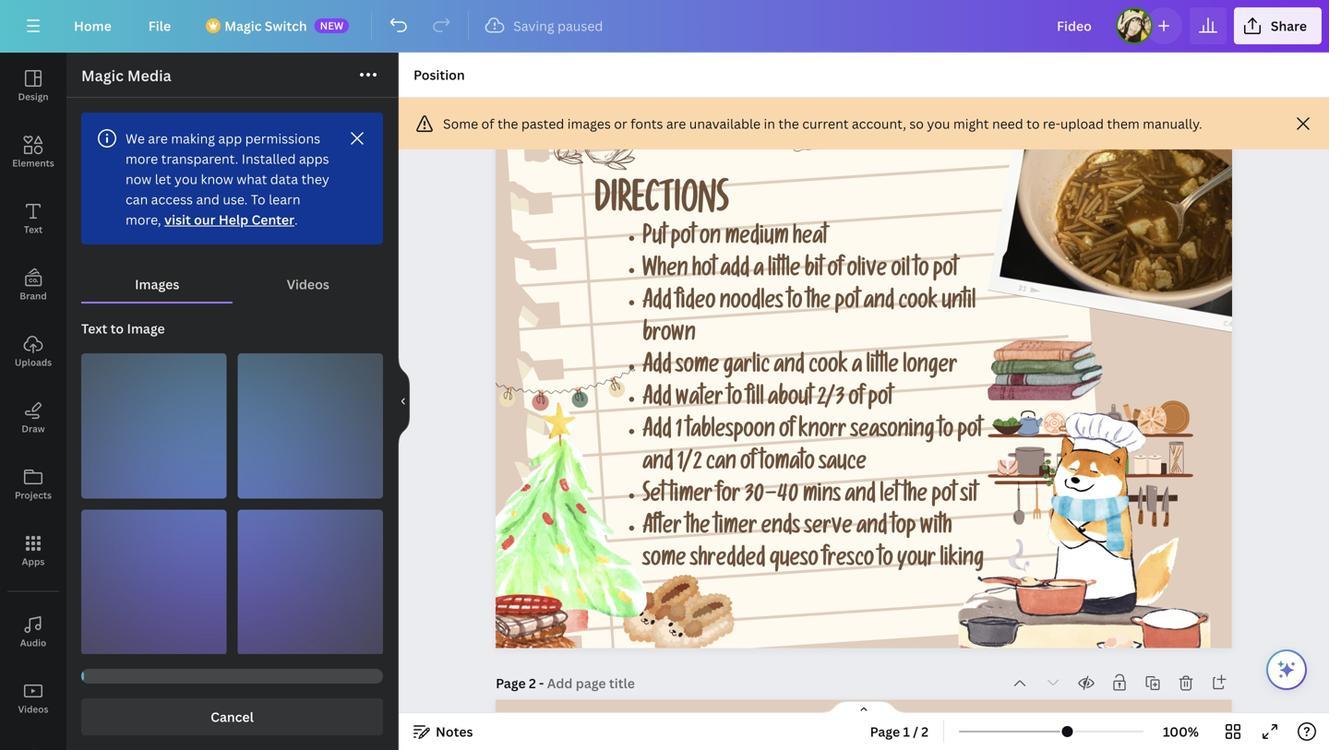 Task type: vqa. For each thing, say whether or not it's contained in the screenshot.
SAVING PAUSED status
yes



Task type: locate. For each thing, give the bounding box(es) containing it.
to right "noodles" on the top of the page
[[788, 292, 803, 316]]

some
[[443, 115, 478, 133]]

-
[[539, 675, 544, 693]]

and up 'our'
[[196, 191, 220, 208]]

2/3
[[817, 389, 845, 413]]

2 right the /
[[922, 723, 929, 741]]

learn
[[269, 191, 301, 208]]

2 left -
[[529, 675, 536, 693]]

1 vertical spatial some
[[643, 550, 687, 574]]

1 vertical spatial can
[[706, 453, 737, 477]]

little left bit
[[768, 260, 801, 284]]

1 vertical spatial videos button
[[0, 666, 66, 732]]

after
[[643, 518, 682, 542]]

0 vertical spatial little
[[768, 260, 801, 284]]

add up set
[[643, 421, 672, 445]]

draw button
[[0, 385, 66, 452]]

visit our help center .
[[164, 211, 298, 229]]

pot up seasoning
[[868, 389, 893, 413]]

cook up 2/3
[[809, 357, 848, 381]]

videos down .
[[287, 276, 329, 293]]

let up 'top'
[[880, 486, 900, 510]]

magic left switch
[[225, 17, 262, 35]]

1 horizontal spatial videos
[[287, 276, 329, 293]]

page
[[496, 675, 526, 693], [870, 723, 900, 741]]

1 left the /
[[904, 723, 910, 741]]

videos
[[287, 276, 329, 293], [18, 704, 48, 716]]

1 horizontal spatial can
[[706, 453, 737, 477]]

1 horizontal spatial timer
[[715, 518, 758, 542]]

saving paused
[[514, 17, 603, 35]]

0 vertical spatial 1
[[676, 421, 683, 445]]

water
[[676, 389, 724, 413]]

0 horizontal spatial cook
[[809, 357, 848, 381]]

0 horizontal spatial videos
[[18, 704, 48, 716]]

2 inside button
[[922, 723, 929, 741]]

text to image
[[81, 320, 165, 337]]

pasted
[[522, 115, 565, 133]]

can
[[126, 191, 148, 208], [706, 453, 737, 477]]

0 horizontal spatial page
[[496, 675, 526, 693]]

0 vertical spatial magic
[[225, 17, 262, 35]]

a left longer on the right
[[852, 357, 863, 381]]

Page title text field
[[547, 675, 637, 693]]

page inside button
[[870, 723, 900, 741]]

/
[[913, 723, 919, 741]]

canva assistant image
[[1276, 659, 1298, 681]]

add
[[643, 292, 672, 316], [643, 357, 672, 381], [643, 389, 672, 413], [643, 421, 672, 445]]

0 horizontal spatial can
[[126, 191, 148, 208]]

so
[[910, 115, 924, 133]]

0 vertical spatial timer
[[670, 486, 713, 510]]

file button
[[134, 7, 186, 44]]

cancel button
[[81, 699, 383, 736]]

videos down audio
[[18, 704, 48, 716]]

to left image
[[110, 320, 124, 337]]

1 horizontal spatial page
[[870, 723, 900, 741]]

your
[[898, 550, 936, 574]]

liking
[[940, 550, 984, 574]]

0 horizontal spatial text
[[24, 223, 43, 236]]

are right 'fonts'
[[667, 115, 686, 133]]

of
[[482, 115, 495, 133], [828, 260, 844, 284], [849, 389, 865, 413], [780, 421, 795, 445], [741, 453, 756, 477]]

to
[[1027, 115, 1040, 133], [915, 260, 930, 284], [788, 292, 803, 316], [110, 320, 124, 337], [728, 389, 743, 413], [939, 421, 954, 445], [879, 550, 894, 574]]

cook down "oil"
[[899, 292, 938, 316]]

0 horizontal spatial let
[[155, 170, 171, 188]]

1 vertical spatial 2
[[922, 723, 929, 741]]

saving
[[514, 17, 555, 35]]

0 vertical spatial can
[[126, 191, 148, 208]]

magic left media
[[81, 66, 124, 85]]

visit
[[164, 211, 191, 229]]

1 horizontal spatial cook
[[899, 292, 938, 316]]

might
[[954, 115, 989, 133]]

shredded
[[691, 550, 766, 574]]

saving paused status
[[477, 15, 613, 37]]

paused
[[558, 17, 603, 35]]

you
[[927, 115, 951, 133], [175, 170, 198, 188]]

0 horizontal spatial 2
[[529, 675, 536, 693]]

can right 1/2
[[706, 453, 737, 477]]

little left longer on the right
[[867, 357, 899, 381]]

1 vertical spatial videos
[[18, 704, 48, 716]]

1 vertical spatial text
[[81, 320, 107, 337]]

page left -
[[496, 675, 526, 693]]

0 horizontal spatial 1
[[676, 421, 683, 445]]

0 vertical spatial some
[[676, 357, 720, 381]]

about
[[768, 389, 813, 413]]

of right 2/3
[[849, 389, 865, 413]]

1 vertical spatial little
[[867, 357, 899, 381]]

the up 'top'
[[904, 486, 928, 510]]

uploads
[[15, 356, 52, 369]]

side panel tab list
[[0, 53, 66, 751]]

making
[[171, 130, 215, 147]]

of up 30-
[[741, 453, 756, 477]]

queso
[[770, 550, 819, 574]]

projects button
[[0, 452, 66, 518]]

and down sauce
[[845, 486, 876, 510]]

timer down 1/2
[[670, 486, 713, 510]]

let inside put pot on medium heat when hot add a little bit of olive oil to pot add fideo noodles to the pot and cook until brown add some garlic and cook a little longer add water to fill about 2/3 of pot add 1 tablespoon of knorr seasoning to pot and 1/2 can of tomato sauce set timer for 30-40 mins and let the pot sit after the timer ends serve and top with some shredded queso fresco to your liking
[[880, 486, 900, 510]]

1 horizontal spatial 1
[[904, 723, 910, 741]]

are inside 'we are making app permissions more transparent. installed apps now let you know what data they can access and use. to learn more,'
[[148, 130, 168, 147]]

1 vertical spatial page
[[870, 723, 900, 741]]

1 vertical spatial 1
[[904, 723, 910, 741]]

timer down 'for'
[[715, 518, 758, 542]]

let
[[155, 170, 171, 188], [880, 486, 900, 510]]

ends
[[762, 518, 801, 542]]

can down now
[[126, 191, 148, 208]]

text left image
[[81, 320, 107, 337]]

1 horizontal spatial let
[[880, 486, 900, 510]]

4 add from the top
[[643, 421, 672, 445]]

0 horizontal spatial are
[[148, 130, 168, 147]]

with
[[921, 518, 953, 542]]

1 vertical spatial timer
[[715, 518, 758, 542]]

you inside 'we are making app permissions more transparent. installed apps now let you know what data they can access and use. to learn more,'
[[175, 170, 198, 188]]

add left water
[[643, 389, 672, 413]]

let inside 'we are making app permissions more transparent. installed apps now let you know what data they can access and use. to learn more,'
[[155, 170, 171, 188]]

add down "when"
[[643, 292, 672, 316]]

they
[[301, 170, 330, 188]]

images
[[568, 115, 611, 133]]

1 vertical spatial a
[[852, 357, 863, 381]]

1 horizontal spatial you
[[927, 115, 951, 133]]

a right add
[[754, 260, 764, 284]]

some
[[676, 357, 720, 381], [643, 550, 687, 574]]

we are making app permissions more transparent. installed apps now let you know what data they can access and use. to learn more,
[[126, 130, 330, 229]]

the
[[498, 115, 518, 133], [779, 115, 799, 133], [807, 292, 831, 316], [904, 486, 928, 510], [686, 518, 711, 542]]

center
[[252, 211, 295, 229]]

visit our help center link
[[164, 211, 295, 229]]

1 horizontal spatial are
[[667, 115, 686, 133]]

access
[[151, 191, 193, 208]]

you down transparent.
[[175, 170, 198, 188]]

videos button down audio
[[0, 666, 66, 732]]

images button
[[81, 267, 233, 302]]

0 horizontal spatial little
[[768, 260, 801, 284]]

page for page 2 -
[[496, 675, 526, 693]]

pot left on
[[671, 228, 696, 252]]

add down brown
[[643, 357, 672, 381]]

sit
[[961, 486, 978, 510]]

1 vertical spatial you
[[175, 170, 198, 188]]

page left the /
[[870, 723, 900, 741]]

are right "we"
[[148, 130, 168, 147]]

garlic
[[724, 357, 770, 381]]

1 add from the top
[[643, 292, 672, 316]]

0 vertical spatial let
[[155, 170, 171, 188]]

brown
[[643, 324, 696, 348]]

of up the tomato
[[780, 421, 795, 445]]

the down bit
[[807, 292, 831, 316]]

when
[[643, 260, 689, 284]]

of right some
[[482, 115, 495, 133]]

switch
[[265, 17, 307, 35]]

fideo
[[676, 292, 716, 316]]

some down after
[[643, 550, 687, 574]]

brand
[[20, 290, 47, 302]]

1 horizontal spatial videos button
[[233, 267, 383, 302]]

2
[[529, 675, 536, 693], [922, 723, 929, 741]]

page for page 1 / 2
[[870, 723, 900, 741]]

1 vertical spatial let
[[880, 486, 900, 510]]

magic for magic media
[[81, 66, 124, 85]]

longer
[[903, 357, 958, 381]]

magic inside main menu bar
[[225, 17, 262, 35]]

0 vertical spatial text
[[24, 223, 43, 236]]

image
[[127, 320, 165, 337]]

let up access
[[155, 170, 171, 188]]

0 horizontal spatial videos button
[[0, 666, 66, 732]]

the right in
[[779, 115, 799, 133]]

0 horizontal spatial magic
[[81, 66, 124, 85]]

1 horizontal spatial text
[[81, 320, 107, 337]]

them
[[1108, 115, 1140, 133]]

0 horizontal spatial you
[[175, 170, 198, 188]]

magic
[[225, 17, 262, 35], [81, 66, 124, 85]]

our
[[194, 211, 216, 229]]

0 vertical spatial videos button
[[233, 267, 383, 302]]

unavailable
[[690, 115, 761, 133]]

design button
[[0, 53, 66, 119]]

text inside text button
[[24, 223, 43, 236]]

and inside 'we are making app permissions more transparent. installed apps now let you know what data they can access and use. to learn more,'
[[196, 191, 220, 208]]

fonts
[[631, 115, 663, 133]]

1 up 1/2
[[676, 421, 683, 445]]

1 horizontal spatial magic
[[225, 17, 262, 35]]

0 horizontal spatial a
[[754, 260, 764, 284]]

medium
[[725, 228, 789, 252]]

1 horizontal spatial 2
[[922, 723, 929, 741]]

0 vertical spatial page
[[496, 675, 526, 693]]

for
[[717, 486, 741, 510]]

to left your
[[879, 550, 894, 574]]

1 vertical spatial magic
[[81, 66, 124, 85]]

design
[[18, 90, 49, 103]]

0 horizontal spatial timer
[[670, 486, 713, 510]]

0 vertical spatial you
[[927, 115, 951, 133]]

videos inside "side panel" tab list
[[18, 704, 48, 716]]

magic media
[[81, 66, 171, 85]]

0 vertical spatial cook
[[899, 292, 938, 316]]

videos button down .
[[233, 267, 383, 302]]

you right so
[[927, 115, 951, 133]]

home
[[74, 17, 112, 35]]

heat
[[793, 228, 828, 252]]

text up brand button
[[24, 223, 43, 236]]

some up water
[[676, 357, 720, 381]]



Task type: describe. For each thing, give the bounding box(es) containing it.
some of the pasted images or fonts are unavailable in the current account, so you might need to re-upload them manually.
[[443, 115, 1203, 133]]

1 horizontal spatial a
[[852, 357, 863, 381]]

set
[[643, 486, 666, 510]]

on
[[700, 228, 721, 252]]

can inside put pot on medium heat when hot add a little bit of olive oil to pot add fideo noodles to the pot and cook until brown add some garlic and cook a little longer add water to fill about 2/3 of pot add 1 tablespoon of knorr seasoning to pot and 1/2 can of tomato sauce set timer for 30-40 mins and let the pot sit after the timer ends serve and top with some shredded queso fresco to your liking
[[706, 453, 737, 477]]

1/2
[[678, 453, 702, 477]]

permissions
[[245, 130, 321, 147]]

Design title text field
[[1042, 7, 1109, 44]]

pot down olive
[[835, 292, 860, 316]]

serve
[[805, 518, 853, 542]]

olive
[[847, 260, 888, 284]]

fill
[[747, 389, 764, 413]]

0 vertical spatial a
[[754, 260, 764, 284]]

1 horizontal spatial little
[[867, 357, 899, 381]]

sauce
[[819, 453, 867, 477]]

main menu bar
[[0, 0, 1330, 53]]

the left pasted
[[498, 115, 518, 133]]

what
[[237, 170, 267, 188]]

to right "oil"
[[915, 260, 930, 284]]

account,
[[852, 115, 907, 133]]

100%
[[1164, 723, 1199, 741]]

.
[[295, 211, 298, 229]]

know
[[201, 170, 233, 188]]

position
[[414, 66, 465, 84]]

or
[[614, 115, 628, 133]]

and left 1/2
[[643, 453, 674, 477]]

and left 'top'
[[857, 518, 888, 542]]

to right seasoning
[[939, 421, 954, 445]]

hide image
[[398, 357, 410, 446]]

installed
[[242, 150, 296, 168]]

can inside 'we are making app permissions more transparent. installed apps now let you know what data they can access and use. to learn more,'
[[126, 191, 148, 208]]

and down olive
[[864, 292, 895, 316]]

add
[[721, 260, 750, 284]]

oil
[[683, 131, 702, 154]]

olive oil hand drawn image
[[554, 96, 636, 170]]

images
[[135, 276, 179, 293]]

upload
[[1061, 115, 1104, 133]]

help
[[219, 211, 249, 229]]

in
[[764, 115, 776, 133]]

text for text
[[24, 223, 43, 236]]

3 add from the top
[[643, 389, 672, 413]]

notes button
[[406, 717, 481, 747]]

more,
[[126, 211, 161, 229]]

30-
[[745, 486, 778, 510]]

page 1 / 2 button
[[863, 717, 936, 747]]

app
[[218, 130, 242, 147]]

100% button
[[1152, 717, 1211, 747]]

until
[[942, 292, 976, 316]]

1 vertical spatial cook
[[809, 357, 848, 381]]

pot up until
[[933, 260, 958, 284]]

2 add from the top
[[643, 357, 672, 381]]

magic for magic switch
[[225, 17, 262, 35]]

top
[[892, 518, 917, 542]]

we
[[126, 130, 145, 147]]

more
[[126, 150, 158, 168]]

olive
[[641, 131, 679, 154]]

1 inside put pot on medium heat when hot add a little bit of olive oil to pot add fideo noodles to the pot and cook until brown add some garlic and cook a little longer add water to fill about 2/3 of pot add 1 tablespoon of knorr seasoning to pot and 1/2 can of tomato sauce set timer for 30-40 mins and let the pot sit after the timer ends serve and top with some shredded queso fresco to your liking
[[676, 421, 683, 445]]

0 vertical spatial 2
[[529, 675, 536, 693]]

elements button
[[0, 119, 66, 186]]

manually.
[[1143, 115, 1203, 133]]

bit
[[805, 260, 824, 284]]

put pot on medium heat when hot add a little bit of olive oil to pot add fideo noodles to the pot and cook until brown add some garlic and cook a little longer add water to fill about 2/3 of pot add 1 tablespoon of knorr seasoning to pot and 1/2 can of tomato sauce set timer for 30-40 mins and let the pot sit after the timer ends serve and top with some shredded queso fresco to your liking
[[643, 228, 984, 574]]

page 1 / 2
[[870, 723, 929, 741]]

file
[[148, 17, 171, 35]]

0 vertical spatial videos
[[287, 276, 329, 293]]

home link
[[59, 7, 126, 44]]

magic switch
[[225, 17, 307, 35]]

text for text to image
[[81, 320, 107, 337]]

page 2 -
[[496, 675, 547, 693]]

uploads button
[[0, 319, 66, 385]]

and up about
[[774, 357, 805, 381]]

projects
[[15, 489, 52, 502]]

pot up sit in the right of the page
[[958, 421, 983, 445]]

audio button
[[0, 599, 66, 666]]

need
[[993, 115, 1024, 133]]

show pages image
[[820, 701, 909, 716]]

the right after
[[686, 518, 711, 542]]

current
[[803, 115, 849, 133]]

to left re-
[[1027, 115, 1040, 133]]

of right bit
[[828, 260, 844, 284]]

data
[[270, 170, 298, 188]]

olive oil
[[641, 131, 702, 154]]

new
[[320, 18, 344, 32]]

pot left sit in the right of the page
[[932, 486, 957, 510]]

knorr
[[799, 421, 847, 445]]

re-
[[1043, 115, 1061, 133]]

1 inside button
[[904, 723, 910, 741]]

share button
[[1234, 7, 1322, 44]]

elements
[[12, 157, 54, 169]]

fresco
[[823, 550, 875, 574]]

transparent.
[[161, 150, 239, 168]]

apps
[[299, 150, 329, 168]]

seasoning
[[851, 421, 935, 445]]

position button
[[406, 60, 473, 90]]

apps
[[22, 556, 45, 568]]

now
[[126, 170, 152, 188]]

tablespoon
[[687, 421, 776, 445]]

draw
[[22, 423, 45, 435]]

oil
[[892, 260, 911, 284]]

hot
[[693, 260, 717, 284]]

directions
[[595, 186, 729, 225]]

40
[[778, 486, 799, 510]]

to left the fill
[[728, 389, 743, 413]]



